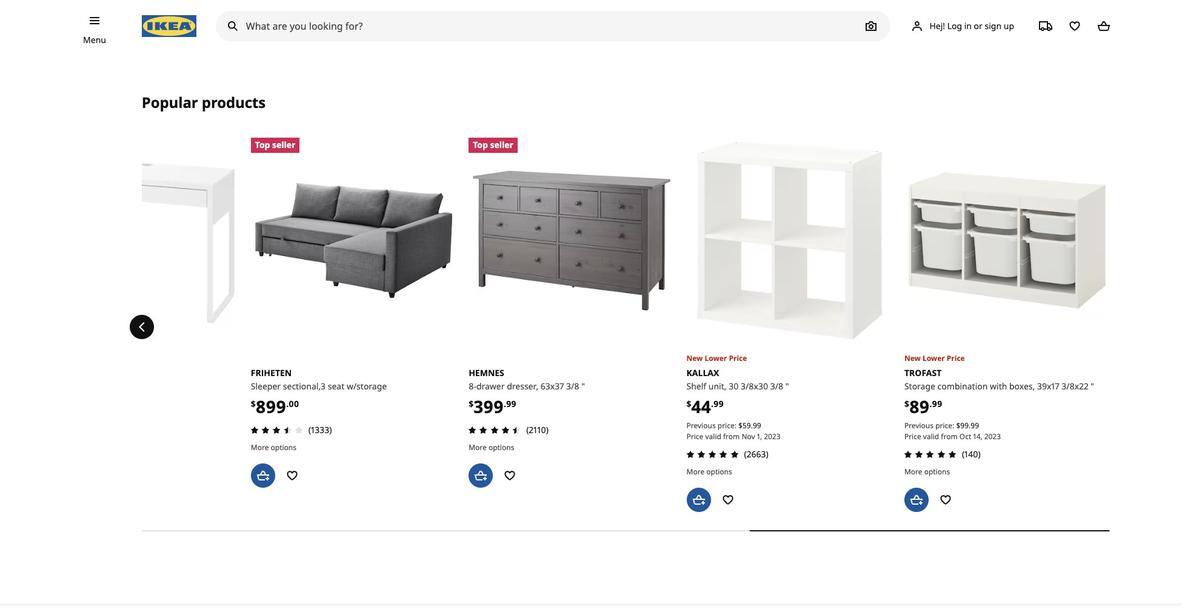 Task type: describe. For each thing, give the bounding box(es) containing it.
(2110)
[[527, 424, 549, 436]]

more options for 44
[[687, 467, 733, 477]]

top for 399
[[473, 139, 488, 151]]

review: 3.7 out of 5 stars. total reviews: 1333 image
[[247, 423, 306, 438]]

. inside the new lower price kallax shelf unit, 30 3/8x30 3/8 " $ 44 . 99
[[712, 398, 714, 409]]

399
[[474, 395, 504, 418]]

hemnes 8-drawer dresser, 63x37 3/8 " $ 399 . 99
[[469, 367, 585, 418]]

ikea logotype, go to start page image
[[142, 15, 196, 37]]

previous for 44
[[687, 420, 716, 431]]

w/storage
[[347, 380, 387, 392]]

price: for 89
[[936, 420, 955, 431]]

$ inside friheten sleeper sectional,3 seat w/storage $ 899 . 00
[[251, 398, 256, 409]]

more for 89
[[905, 467, 923, 477]]

99 up oct
[[961, 420, 969, 431]]

. inside "hemnes 8-drawer dresser, 63x37 3/8 " $ 399 . 99"
[[504, 398, 506, 409]]

friheten sleeper sectional,3 seat w/storage $ 899 . 00
[[251, 367, 387, 418]]

top seller for 899
[[255, 139, 296, 151]]

sign
[[985, 20, 1002, 31]]

899
[[256, 395, 286, 418]]

friheten
[[251, 367, 292, 378]]

more for 44
[[687, 467, 705, 477]]

options for 89
[[925, 467, 951, 477]]

" inside the new lower price kallax shelf unit, 30 3/8x30 3/8 " $ 44 . 99
[[786, 380, 790, 392]]

in
[[965, 20, 972, 31]]

$ inside previous price: $ 59 . 99 price valid from nov 1, 2023
[[739, 420, 743, 431]]

sectional,3
[[283, 380, 326, 392]]

top seller for 399
[[473, 139, 514, 151]]

previous for 89
[[905, 420, 934, 431]]

more options for 89
[[905, 467, 951, 477]]

previous price: $ 59 . 99 price valid from nov 1, 2023
[[687, 420, 781, 442]]

seller for 899
[[272, 139, 296, 151]]

hej! log in or sign up
[[930, 20, 1015, 31]]

$ inside new lower price trofast storage combination with boxes, 39x17 3/8x22 " $ 89 . 99
[[905, 398, 910, 409]]

from for 89
[[942, 431, 958, 442]]

3/8 inside the new lower price kallax shelf unit, 30 3/8x30 3/8 " $ 44 . 99
[[771, 380, 784, 392]]

shelf
[[687, 380, 707, 392]]

valid for 44
[[706, 431, 722, 442]]

(140)
[[963, 448, 981, 460]]

combination
[[938, 380, 988, 392]]

valid for 89
[[924, 431, 940, 442]]

dresser,
[[507, 380, 539, 392]]

hemnes 8-drawer dresser, dark gray stained, 63x37 3/8 " image
[[469, 137, 675, 343]]

. inside friheten sleeper sectional,3 seat w/storage $ 899 . 00
[[286, 398, 289, 409]]

oct
[[960, 431, 972, 442]]

review: 4.8 out of 5 stars. total reviews: 2663 image
[[683, 447, 742, 462]]

sleeper
[[251, 380, 281, 392]]

new for 44
[[687, 353, 703, 363]]

price: for 44
[[718, 420, 737, 431]]

products
[[202, 92, 266, 112]]

lower for 89
[[923, 353, 946, 363]]

more options for 399
[[469, 442, 515, 453]]

drawer
[[477, 380, 505, 392]]

nov
[[742, 431, 756, 442]]

from for 44
[[724, 431, 740, 442]]

boxes,
[[1010, 380, 1036, 392]]

" inside new lower price trofast storage combination with boxes, 39x17 3/8x22 " $ 89 . 99
[[1092, 380, 1095, 392]]

popular
[[142, 92, 198, 112]]

more options for 899
[[251, 442, 297, 453]]

3/8x30
[[741, 380, 769, 392]]

new lower price kallax shelf unit, 30 3/8x30 3/8 " $ 44 . 99
[[687, 353, 790, 418]]

. inside previous price: $ 99 . 99 price valid from oct 14, 2023
[[969, 420, 971, 431]]

or
[[975, 20, 983, 31]]

kallax
[[687, 367, 720, 378]]

(1333)
[[309, 424, 332, 436]]

2023 for 89
[[985, 431, 1002, 442]]



Task type: vqa. For each thing, say whether or not it's contained in the screenshot.
89's New
yes



Task type: locate. For each thing, give the bounding box(es) containing it.
top seller
[[255, 139, 296, 151], [473, 139, 514, 151]]

1 horizontal spatial lower
[[923, 353, 946, 363]]

new up trofast
[[905, 353, 921, 363]]

2 2023 from the left
[[985, 431, 1002, 442]]

menu
[[83, 34, 106, 45]]

. up nov
[[751, 420, 753, 431]]

scrollbar
[[142, 522, 1111, 540]]

1 horizontal spatial 2023
[[985, 431, 1002, 442]]

more down review: 4.8 out of 5 stars. total reviews: 2663 image
[[687, 467, 705, 477]]

seller for "
[[490, 139, 514, 151]]

39x17
[[1038, 380, 1060, 392]]

hemnes
[[469, 367, 505, 378]]

2023 inside previous price: $ 59 . 99 price valid from nov 1, 2023
[[765, 431, 781, 442]]

trofast
[[905, 367, 942, 378]]

price inside previous price: $ 99 . 99 price valid from oct 14, 2023
[[905, 431, 922, 442]]

lower up "kallax"
[[705, 353, 728, 363]]

valid
[[706, 431, 722, 442], [924, 431, 940, 442]]

price up "review: 4.8 out of 5 stars. total reviews: 140" image
[[905, 431, 922, 442]]

lower for 44
[[705, 353, 728, 363]]

new lower price trofast storage combination with boxes, 39x17 3/8x22 " $ 89 . 99
[[905, 353, 1095, 418]]

more options
[[251, 442, 297, 453], [469, 442, 515, 453], [687, 467, 733, 477], [905, 467, 951, 477]]

menu button
[[83, 33, 106, 47]]

2 new from the left
[[905, 353, 921, 363]]

options down review: 4.8 out of 5 stars. total reviews: 2663 image
[[707, 467, 733, 477]]

2 from from the left
[[942, 431, 958, 442]]

Search by product text field
[[216, 11, 891, 41]]

2023 right 14, at right
[[985, 431, 1002, 442]]

2 valid from the left
[[924, 431, 940, 442]]

valid inside previous price: $ 99 . 99 price valid from oct 14, 2023
[[924, 431, 940, 442]]

2 previous from the left
[[905, 420, 934, 431]]

8-
[[469, 380, 477, 392]]

0 horizontal spatial top seller
[[255, 139, 296, 151]]

top
[[255, 139, 270, 151], [473, 139, 488, 151]]

99 up 14, at right
[[971, 420, 980, 431]]

price inside new lower price trofast storage combination with boxes, 39x17 3/8x22 " $ 89 . 99
[[947, 353, 966, 363]]

" right 3/8x22
[[1092, 380, 1095, 392]]

2 " from the left
[[786, 380, 790, 392]]

1 horizontal spatial 3/8
[[771, 380, 784, 392]]

$ inside the new lower price kallax shelf unit, 30 3/8x30 3/8 " $ 44 . 99
[[687, 398, 692, 409]]

. down storage
[[930, 398, 933, 409]]

99 inside previous price: $ 59 . 99 price valid from nov 1, 2023
[[753, 420, 762, 431]]

lower inside the new lower price kallax shelf unit, 30 3/8x30 3/8 " $ 44 . 99
[[705, 353, 728, 363]]

59
[[743, 420, 751, 431]]

. inside new lower price trofast storage combination with boxes, 39x17 3/8x22 " $ 89 . 99
[[930, 398, 933, 409]]

up
[[1004, 20, 1015, 31]]

1 lower from the left
[[705, 353, 728, 363]]

99 inside "hemnes 8-drawer dresser, 63x37 3/8 " $ 399 . 99"
[[506, 398, 517, 409]]

2 horizontal spatial "
[[1092, 380, 1095, 392]]

1 horizontal spatial seller
[[490, 139, 514, 151]]

2 3/8 from the left
[[771, 380, 784, 392]]

valid up "review: 4.8 out of 5 stars. total reviews: 140" image
[[924, 431, 940, 442]]

3/8 right 63x37
[[567, 380, 580, 392]]

99
[[506, 398, 517, 409], [714, 398, 724, 409], [933, 398, 943, 409], [753, 420, 762, 431], [961, 420, 969, 431], [971, 420, 980, 431]]

99 right 59
[[753, 420, 762, 431]]

1 2023 from the left
[[765, 431, 781, 442]]

$
[[251, 398, 256, 409], [469, 398, 474, 409], [687, 398, 692, 409], [905, 398, 910, 409], [739, 420, 743, 431], [957, 420, 961, 431]]

lower inside new lower price trofast storage combination with boxes, 39x17 3/8x22 " $ 89 . 99
[[923, 353, 946, 363]]

30
[[729, 380, 739, 392]]

options for 44
[[707, 467, 733, 477]]

1 horizontal spatial new
[[905, 353, 921, 363]]

new inside the new lower price kallax shelf unit, 30 3/8x30 3/8 " $ 44 . 99
[[687, 353, 703, 363]]

1 horizontal spatial top
[[473, 139, 488, 151]]

1 previous from the left
[[687, 420, 716, 431]]

previous inside previous price: $ 59 . 99 price valid from nov 1, 2023
[[687, 420, 716, 431]]

valid up review: 4.8 out of 5 stars. total reviews: 2663 image
[[706, 431, 722, 442]]

from
[[724, 431, 740, 442], [942, 431, 958, 442]]

1 " from the left
[[582, 380, 585, 392]]

options for 399
[[489, 442, 515, 453]]

1 top seller from the left
[[255, 139, 296, 151]]

2 price: from the left
[[936, 420, 955, 431]]

previous down 89
[[905, 420, 934, 431]]

more down "review: 4.8 out of 5 stars. total reviews: 140" image
[[905, 467, 923, 477]]

price: inside previous price: $ 59 . 99 price valid from nov 1, 2023
[[718, 420, 737, 431]]

1 horizontal spatial valid
[[924, 431, 940, 442]]

lower
[[705, 353, 728, 363], [923, 353, 946, 363]]

log
[[948, 20, 963, 31]]

price up combination
[[947, 353, 966, 363]]

with
[[991, 380, 1008, 392]]

. up oct
[[969, 420, 971, 431]]

$ down the 8-
[[469, 398, 474, 409]]

2 top seller link from the left
[[469, 137, 675, 343]]

2 lower from the left
[[923, 353, 946, 363]]

" right 3/8x30
[[786, 380, 790, 392]]

review: 4.8 out of 5 stars. total reviews: 140 image
[[901, 447, 960, 462]]

hej! log in or sign up link
[[896, 14, 1029, 38]]

price inside the new lower price kallax shelf unit, 30 3/8x30 3/8 " $ 44 . 99
[[729, 353, 748, 363]]

0 horizontal spatial previous
[[687, 420, 716, 431]]

price
[[729, 353, 748, 363], [947, 353, 966, 363], [687, 431, 704, 442], [905, 431, 922, 442]]

price inside previous price: $ 59 . 99 price valid from nov 1, 2023
[[687, 431, 704, 442]]

2023 right the 1,
[[765, 431, 781, 442]]

1 horizontal spatial price:
[[936, 420, 955, 431]]

2 top seller from the left
[[473, 139, 514, 151]]

0 horizontal spatial top
[[255, 139, 270, 151]]

1 horizontal spatial "
[[786, 380, 790, 392]]

2023
[[765, 431, 781, 442], [985, 431, 1002, 442]]

1 price: from the left
[[718, 420, 737, 431]]

None search field
[[216, 11, 891, 41]]

14,
[[974, 431, 983, 442]]

more down review: 3.7 out of 5 stars. total reviews: 1333 image
[[251, 442, 269, 453]]

1 seller from the left
[[272, 139, 296, 151]]

2 seller from the left
[[490, 139, 514, 151]]

(2663)
[[745, 448, 769, 460]]

0 horizontal spatial 2023
[[765, 431, 781, 442]]

price: inside previous price: $ 99 . 99 price valid from oct 14, 2023
[[936, 420, 955, 431]]

review: 4.4 out of 5 stars. total reviews: 2110 image
[[465, 423, 524, 438]]

44
[[692, 395, 712, 418]]

price up '30'
[[729, 353, 748, 363]]

0 horizontal spatial "
[[582, 380, 585, 392]]

99 down unit,
[[714, 398, 724, 409]]

more options down review: 3.7 out of 5 stars. total reviews: 1333 image
[[251, 442, 297, 453]]

1 horizontal spatial top seller
[[473, 139, 514, 151]]

from inside previous price: $ 99 . 99 price valid from oct 14, 2023
[[942, 431, 958, 442]]

options down review: 4.4 out of 5 stars. total reviews: 2110 image
[[489, 442, 515, 453]]

top seller link
[[251, 137, 457, 343], [469, 137, 675, 343]]

00
[[289, 398, 299, 409]]

trofast storage combination with boxes, white/white, 39x17 3/8x22 " image
[[905, 137, 1111, 343]]

$ inside previous price: $ 99 . 99 price valid from oct 14, 2023
[[957, 420, 961, 431]]

" inside "hemnes 8-drawer dresser, 63x37 3/8 " $ 399 . 99"
[[582, 380, 585, 392]]

0 horizontal spatial new
[[687, 353, 703, 363]]

hej!
[[930, 20, 946, 31]]

. down sectional,3
[[286, 398, 289, 409]]

more
[[251, 442, 269, 453], [469, 442, 487, 453], [687, 467, 705, 477], [905, 467, 923, 477]]

0 horizontal spatial 3/8
[[567, 380, 580, 392]]

99 inside the new lower price kallax shelf unit, 30 3/8x30 3/8 " $ 44 . 99
[[714, 398, 724, 409]]

.
[[286, 398, 289, 409], [504, 398, 506, 409], [712, 398, 714, 409], [930, 398, 933, 409], [751, 420, 753, 431], [969, 420, 971, 431]]

more down review: 4.4 out of 5 stars. total reviews: 2110 image
[[469, 442, 487, 453]]

"
[[582, 380, 585, 392], [786, 380, 790, 392], [1092, 380, 1095, 392]]

1 new from the left
[[687, 353, 703, 363]]

friheten sleeper sectional,3 seat w/storage, skiftebo dark gray image
[[251, 137, 457, 343]]

more options down "review: 4.8 out of 5 stars. total reviews: 140" image
[[905, 467, 951, 477]]

previous
[[687, 420, 716, 431], [905, 420, 934, 431]]

99 inside new lower price trofast storage combination with boxes, 39x17 3/8x22 " $ 89 . 99
[[933, 398, 943, 409]]

1 from from the left
[[724, 431, 740, 442]]

valid inside previous price: $ 59 . 99 price valid from nov 1, 2023
[[706, 431, 722, 442]]

3/8 inside "hemnes 8-drawer dresser, 63x37 3/8 " $ 399 . 99"
[[567, 380, 580, 392]]

options down "review: 4.8 out of 5 stars. total reviews: 140" image
[[925, 467, 951, 477]]

99 right 89
[[933, 398, 943, 409]]

previous down 44
[[687, 420, 716, 431]]

3/8x22
[[1062, 380, 1089, 392]]

price: left 59
[[718, 420, 737, 431]]

0 horizontal spatial seller
[[272, 139, 296, 151]]

2 top from the left
[[473, 139, 488, 151]]

more options down review: 4.4 out of 5 stars. total reviews: 2110 image
[[469, 442, 515, 453]]

from left oct
[[942, 431, 958, 442]]

options for 899
[[271, 442, 297, 453]]

new
[[687, 353, 703, 363], [905, 353, 921, 363]]

price: up "review: 4.8 out of 5 stars. total reviews: 140" image
[[936, 420, 955, 431]]

storage
[[905, 380, 936, 392]]

options down review: 3.7 out of 5 stars. total reviews: 1333 image
[[271, 442, 297, 453]]

$ up oct
[[957, 420, 961, 431]]

lower up trofast
[[923, 353, 946, 363]]

new for 89
[[905, 353, 921, 363]]

seat
[[328, 380, 345, 392]]

previous price: $ 99 . 99 price valid from oct 14, 2023
[[905, 420, 1002, 442]]

more for 899
[[251, 442, 269, 453]]

1 valid from the left
[[706, 431, 722, 442]]

top seller link for 899
[[251, 137, 457, 343]]

2023 inside previous price: $ 99 . 99 price valid from oct 14, 2023
[[985, 431, 1002, 442]]

1 top from the left
[[255, 139, 270, 151]]

more for 399
[[469, 442, 487, 453]]

options
[[271, 442, 297, 453], [489, 442, 515, 453], [707, 467, 733, 477], [925, 467, 951, 477]]

from left nov
[[724, 431, 740, 442]]

. down drawer
[[504, 398, 506, 409]]

89
[[910, 395, 930, 418]]

" right 63x37
[[582, 380, 585, 392]]

kallax shelf unit, white, 30 3/8x30 3/8 " image
[[687, 137, 893, 343]]

seller
[[272, 139, 296, 151], [490, 139, 514, 151]]

. inside previous price: $ 59 . 99 price valid from nov 1, 2023
[[751, 420, 753, 431]]

new inside new lower price trofast storage combination with boxes, 39x17 3/8x22 " $ 89 . 99
[[905, 353, 921, 363]]

top for 899
[[255, 139, 270, 151]]

more options down review: 4.8 out of 5 stars. total reviews: 2663 image
[[687, 467, 733, 477]]

1 3/8 from the left
[[567, 380, 580, 392]]

$ down sleeper at the left
[[251, 398, 256, 409]]

0 horizontal spatial top seller link
[[251, 137, 457, 343]]

99 down dresser,
[[506, 398, 517, 409]]

0 horizontal spatial price:
[[718, 420, 737, 431]]

1 horizontal spatial from
[[942, 431, 958, 442]]

63x37
[[541, 380, 564, 392]]

2023 for 44
[[765, 431, 781, 442]]

price up review: 4.8 out of 5 stars. total reviews: 2663 image
[[687, 431, 704, 442]]

1 horizontal spatial previous
[[905, 420, 934, 431]]

1 horizontal spatial top seller link
[[469, 137, 675, 343]]

1 top seller link from the left
[[251, 137, 457, 343]]

unit,
[[709, 380, 727, 392]]

3 " from the left
[[1092, 380, 1095, 392]]

footer
[[0, 603, 1183, 606]]

price:
[[718, 420, 737, 431], [936, 420, 955, 431]]

$ down storage
[[905, 398, 910, 409]]

$ down shelf
[[687, 398, 692, 409]]

3/8 right 3/8x30
[[771, 380, 784, 392]]

1,
[[758, 431, 763, 442]]

3/8
[[567, 380, 580, 392], [771, 380, 784, 392]]

0 horizontal spatial lower
[[705, 353, 728, 363]]

popular products
[[142, 92, 266, 112]]

micke desk, white, 41 3/8x19 5/8 " image
[[33, 137, 239, 343]]

top seller link for "
[[469, 137, 675, 343]]

new up "kallax"
[[687, 353, 703, 363]]

0 horizontal spatial valid
[[706, 431, 722, 442]]

. down unit,
[[712, 398, 714, 409]]

from inside previous price: $ 59 . 99 price valid from nov 1, 2023
[[724, 431, 740, 442]]

$ inside "hemnes 8-drawer dresser, 63x37 3/8 " $ 399 . 99"
[[469, 398, 474, 409]]

previous inside previous price: $ 99 . 99 price valid from oct 14, 2023
[[905, 420, 934, 431]]

0 horizontal spatial from
[[724, 431, 740, 442]]

$ up nov
[[739, 420, 743, 431]]



